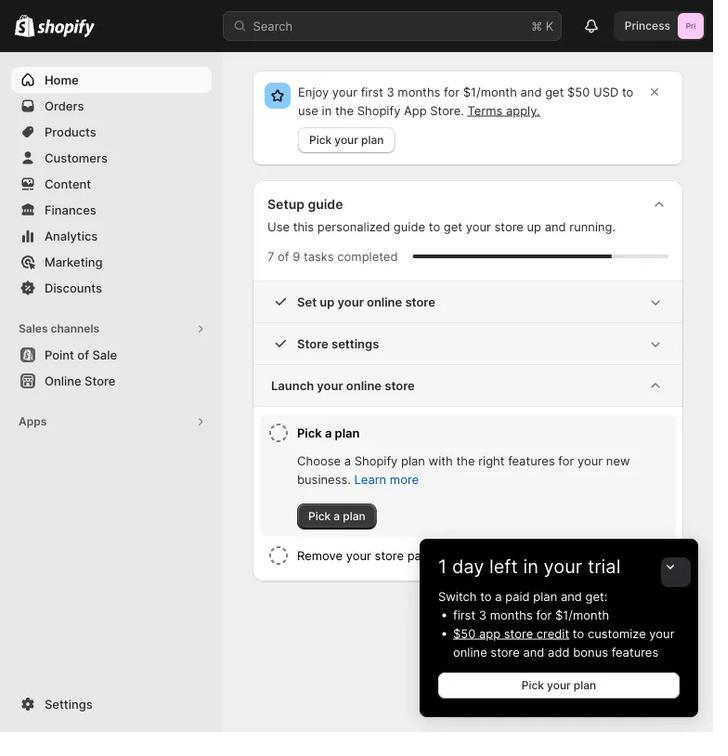 Task type: vqa. For each thing, say whether or not it's contained in the screenshot.
Terms apply.
yes



Task type: describe. For each thing, give the bounding box(es) containing it.
k
[[547, 19, 554, 33]]

pick for pick a plan dropdown button
[[297, 426, 322, 440]]

in inside enjoy your first 3 months for $1/month and get $50 usd to use in the shopify app store.
[[322, 103, 332, 118]]

⌘
[[532, 19, 543, 33]]

months inside enjoy your first 3 months for $1/month and get $50 usd to use in the shopify app store.
[[398, 85, 441, 99]]

first inside enjoy your first 3 months for $1/month and get $50 usd to use in the shopify app store.
[[361, 85, 384, 99]]

point
[[45, 348, 74, 362]]

shopify inside enjoy your first 3 months for $1/month and get $50 usd to use in the shopify app store.
[[358, 103, 401, 118]]

store inside launch your online store dropdown button
[[385, 378, 415, 393]]

set up your online store button
[[253, 282, 684, 323]]

online inside dropdown button
[[347, 378, 382, 393]]

business.
[[297, 472, 351, 487]]

store left running.
[[495, 219, 524, 234]]

plan inside dropdown button
[[335, 426, 360, 440]]

features inside choose a shopify plan with the right features for your new business.
[[509, 454, 556, 468]]

online
[[45, 374, 81, 388]]

and left running.
[[545, 219, 567, 234]]

$1/month inside enjoy your first 3 months for $1/month and get $50 usd to use in the shopify app store.
[[464, 85, 518, 99]]

use
[[268, 219, 290, 234]]

launch your online store
[[271, 378, 415, 393]]

to right 'switch'
[[481, 589, 492, 604]]

the inside enjoy your first 3 months for $1/month and get $50 usd to use in the shopify app store.
[[336, 103, 354, 118]]

store inside set up your online store dropdown button
[[406, 295, 436, 309]]

app
[[480, 627, 501, 641]]

$1/month inside 1 day left in your trial element
[[556, 608, 610, 622]]

apps
[[19, 415, 47, 429]]

your inside choose a shopify plan with the right features for your new business.
[[578, 454, 603, 468]]

paid
[[506, 589, 531, 604]]

3 inside 1 day left in your trial element
[[480, 608, 487, 622]]

plan up personalized
[[362, 133, 384, 147]]

sale
[[92, 348, 117, 362]]

in inside 'dropdown button'
[[524, 555, 539, 578]]

online store
[[45, 374, 116, 388]]

pick a plan link
[[297, 504, 377, 530]]

pick for pick a plan link
[[309, 510, 331, 523]]

your inside 'dropdown button'
[[544, 555, 583, 578]]

9
[[293, 249, 301, 264]]

store.
[[431, 103, 465, 118]]

store inside online store link
[[85, 374, 116, 388]]

new
[[607, 454, 631, 468]]

a for pick a plan link
[[334, 510, 340, 523]]

password
[[408, 549, 463, 563]]

7
[[268, 249, 275, 264]]

products link
[[11, 119, 212, 145]]

first 3 months for $1/month
[[454, 608, 610, 622]]

3 inside enjoy your first 3 months for $1/month and get $50 usd to use in the shopify app store.
[[387, 85, 395, 99]]

content
[[45, 177, 91, 191]]

sales channels
[[19, 322, 100, 336]]

point of sale link
[[11, 342, 212, 368]]

pick your plan for the pick your plan link in 1 day left in your trial element
[[522, 679, 597, 693]]

7 of 9 tasks completed
[[268, 249, 398, 264]]

to right personalized
[[429, 219, 441, 234]]

of for sale
[[77, 348, 89, 362]]

a left paid
[[496, 589, 503, 604]]

for inside choose a shopify plan with the right features for your new business.
[[559, 454, 575, 468]]

remove
[[297, 549, 343, 563]]

terms apply. link
[[468, 103, 541, 118]]

princess
[[626, 19, 671, 33]]

bonus
[[574, 645, 609, 660]]

and inside the to customize your online store and add bonus features
[[524, 645, 545, 660]]

0 vertical spatial pick your plan link
[[298, 127, 396, 153]]

use
[[298, 103, 319, 118]]

launch
[[271, 378, 314, 393]]

enjoy your first 3 months for $1/month and get $50 usd to use in the shopify app store.
[[298, 85, 634, 118]]

enjoy
[[298, 85, 329, 99]]

setup guide
[[268, 197, 343, 212]]

left
[[490, 555, 519, 578]]

settings link
[[11, 692, 212, 718]]

orders
[[45, 99, 84, 113]]

store settings
[[297, 337, 380, 351]]

point of sale
[[45, 348, 117, 362]]

learn
[[355, 472, 387, 487]]

0 horizontal spatial get
[[444, 219, 463, 234]]

sales
[[19, 322, 48, 336]]

$50 inside 1 day left in your trial element
[[454, 627, 476, 641]]

pick your plan for the pick your plan link to the top
[[310, 133, 384, 147]]

online store link
[[11, 368, 212, 394]]

$50 app store credit link
[[454, 627, 570, 641]]

pick for the pick your plan link to the top
[[310, 133, 332, 147]]

switch to a paid plan and get:
[[439, 589, 608, 604]]

get:
[[586, 589, 608, 604]]

add
[[549, 645, 570, 660]]

set up your online store
[[297, 295, 436, 309]]

more
[[390, 472, 419, 487]]

products
[[45, 125, 97, 139]]

right
[[479, 454, 505, 468]]

⌘ k
[[532, 19, 554, 33]]

your down the add
[[548, 679, 571, 693]]

1 day left in your trial element
[[420, 588, 699, 718]]

0 horizontal spatial shopify image
[[15, 14, 35, 37]]

home link
[[11, 67, 212, 93]]

your inside dropdown button
[[338, 295, 364, 309]]

choose a shopify plan with the right features for your new business.
[[297, 454, 631, 487]]

finances
[[45, 203, 96, 217]]

settings
[[45, 697, 93, 712]]

completed
[[338, 249, 398, 264]]

to customize your online store and add bonus features
[[454, 627, 675, 660]]

1 horizontal spatial guide
[[394, 219, 426, 234]]

1 day left in your trial button
[[420, 539, 699, 578]]

1 day left in your trial
[[439, 555, 621, 578]]

discounts link
[[11, 275, 212, 301]]

store inside the to customize your online store and add bonus features
[[491, 645, 520, 660]]

and inside enjoy your first 3 months for $1/month and get $50 usd to use in the shopify app store.
[[521, 85, 542, 99]]



Task type: locate. For each thing, give the bounding box(es) containing it.
pick a plan down business.
[[309, 510, 366, 523]]

your inside enjoy your first 3 months for $1/month and get $50 usd to use in the shopify app store.
[[333, 85, 358, 99]]

pick your plan link down 'use'
[[298, 127, 396, 153]]

first inside 1 day left in your trial element
[[454, 608, 476, 622]]

0 horizontal spatial pick your plan link
[[298, 127, 396, 153]]

and
[[521, 85, 542, 99], [545, 219, 567, 234], [561, 589, 583, 604], [524, 645, 545, 660]]

pick your plan link down the add
[[439, 673, 681, 699]]

your right customize
[[650, 627, 675, 641]]

1 horizontal spatial features
[[612, 645, 659, 660]]

0 vertical spatial $1/month
[[464, 85, 518, 99]]

0 horizontal spatial in
[[322, 103, 332, 118]]

1 vertical spatial get
[[444, 219, 463, 234]]

store down the sale on the top of the page
[[85, 374, 116, 388]]

plan up the choose
[[335, 426, 360, 440]]

features
[[509, 454, 556, 468], [612, 645, 659, 660]]

0 vertical spatial 3
[[387, 85, 395, 99]]

1 horizontal spatial $1/month
[[556, 608, 610, 622]]

up right set
[[320, 295, 335, 309]]

0 vertical spatial store
[[297, 337, 329, 351]]

1 horizontal spatial first
[[454, 608, 476, 622]]

$50 app store credit
[[454, 627, 570, 641]]

1 vertical spatial for
[[559, 454, 575, 468]]

home
[[45, 73, 79, 87]]

1 vertical spatial first
[[454, 608, 476, 622]]

remove your store password button
[[297, 537, 669, 575]]

store down set
[[297, 337, 329, 351]]

0 horizontal spatial months
[[398, 85, 441, 99]]

online for to customize your online store and add bonus features
[[454, 645, 488, 660]]

features inside the to customize your online store and add bonus features
[[612, 645, 659, 660]]

pick up the choose
[[297, 426, 322, 440]]

discounts
[[45, 281, 102, 295]]

3 right 'enjoy'
[[387, 85, 395, 99]]

0 vertical spatial of
[[278, 249, 290, 264]]

pick down the to customize your online store and add bonus features
[[522, 679, 545, 693]]

0 vertical spatial get
[[546, 85, 565, 99]]

$1/month down get:
[[556, 608, 610, 622]]

in right 'use'
[[322, 103, 332, 118]]

online
[[367, 295, 403, 309], [347, 378, 382, 393], [454, 645, 488, 660]]

your left "trial"
[[544, 555, 583, 578]]

your inside the to customize your online store and add bonus features
[[650, 627, 675, 641]]

a inside dropdown button
[[325, 426, 332, 440]]

pick down business.
[[309, 510, 331, 523]]

store down $50 app store credit link
[[491, 645, 520, 660]]

pick a plan
[[297, 426, 360, 440], [309, 510, 366, 523]]

with
[[429, 454, 453, 468]]

1 horizontal spatial shopify image
[[37, 19, 95, 38]]

marketing link
[[11, 249, 212, 275]]

your up set up your online store dropdown button
[[466, 219, 492, 234]]

finances link
[[11, 197, 212, 223]]

1 vertical spatial up
[[320, 295, 335, 309]]

$50 left app
[[454, 627, 476, 641]]

pick a plan for pick a plan link
[[309, 510, 366, 523]]

setup
[[268, 197, 305, 212]]

1 vertical spatial features
[[612, 645, 659, 660]]

$50 inside enjoy your first 3 months for $1/month and get $50 usd to use in the shopify app store.
[[568, 85, 591, 99]]

for up credit
[[537, 608, 553, 622]]

a down business.
[[334, 510, 340, 523]]

of for 9
[[278, 249, 290, 264]]

for
[[444, 85, 460, 99], [559, 454, 575, 468], [537, 608, 553, 622]]

1 horizontal spatial in
[[524, 555, 539, 578]]

0 horizontal spatial of
[[77, 348, 89, 362]]

1 horizontal spatial pick your plan
[[522, 679, 597, 693]]

pick a plan button
[[297, 415, 669, 452]]

orders link
[[11, 93, 212, 119]]

customize
[[588, 627, 647, 641]]

princess image
[[679, 13, 705, 39]]

get inside enjoy your first 3 months for $1/month and get $50 usd to use in the shopify app store.
[[546, 85, 565, 99]]

$50 left the usd
[[568, 85, 591, 99]]

terms
[[468, 103, 503, 118]]

0 vertical spatial shopify
[[358, 103, 401, 118]]

1 vertical spatial shopify
[[355, 454, 398, 468]]

1 vertical spatial store
[[85, 374, 116, 388]]

your up settings
[[338, 295, 364, 309]]

get left the usd
[[546, 85, 565, 99]]

2 vertical spatial for
[[537, 608, 553, 622]]

0 horizontal spatial $1/month
[[464, 85, 518, 99]]

0 horizontal spatial first
[[361, 85, 384, 99]]

marketing
[[45, 255, 103, 269]]

plan inside choose a shopify plan with the right features for your new business.
[[402, 454, 426, 468]]

first right 'enjoy'
[[361, 85, 384, 99]]

your left new
[[578, 454, 603, 468]]

to
[[623, 85, 634, 99], [429, 219, 441, 234], [481, 589, 492, 604], [573, 627, 585, 641]]

use this personalized guide to get your store up and running.
[[268, 219, 616, 234]]

for up store.
[[444, 85, 460, 99]]

content link
[[11, 171, 212, 197]]

pick a plan for pick a plan dropdown button
[[297, 426, 360, 440]]

of left the sale on the top of the page
[[77, 348, 89, 362]]

the inside choose a shopify plan with the right features for your new business.
[[457, 454, 476, 468]]

1 vertical spatial of
[[77, 348, 89, 362]]

1 vertical spatial in
[[524, 555, 539, 578]]

pick inside pick a plan link
[[309, 510, 331, 523]]

1 horizontal spatial of
[[278, 249, 290, 264]]

store left the password on the bottom of page
[[375, 549, 404, 563]]

to inside enjoy your first 3 months for $1/month and get $50 usd to use in the shopify app store.
[[623, 85, 634, 99]]

launch your online store button
[[253, 365, 684, 406]]

remove your store password
[[297, 549, 463, 563]]

your
[[333, 85, 358, 99], [335, 133, 359, 147], [466, 219, 492, 234], [338, 295, 364, 309], [317, 378, 344, 393], [578, 454, 603, 468], [347, 549, 372, 563], [544, 555, 583, 578], [650, 627, 675, 641], [548, 679, 571, 693]]

personalized
[[318, 219, 391, 234]]

1 vertical spatial months
[[491, 608, 533, 622]]

online inside dropdown button
[[367, 295, 403, 309]]

learn more
[[355, 472, 419, 487]]

1 horizontal spatial 3
[[480, 608, 487, 622]]

1 horizontal spatial store
[[297, 337, 329, 351]]

and up apply.
[[521, 85, 542, 99]]

pick inside 1 day left in your trial element
[[522, 679, 545, 693]]

shopify left the app at the top of the page
[[358, 103, 401, 118]]

a up the choose
[[325, 426, 332, 440]]

online inside the to customize your online store and add bonus features
[[454, 645, 488, 660]]

of inside the point of sale link
[[77, 348, 89, 362]]

0 horizontal spatial store
[[85, 374, 116, 388]]

shopify
[[358, 103, 401, 118], [355, 454, 398, 468]]

analytics
[[45, 229, 98, 243]]

your up setup guide
[[335, 133, 359, 147]]

the
[[336, 103, 354, 118], [457, 454, 476, 468]]

to inside the to customize your online store and add bonus features
[[573, 627, 585, 641]]

mark pick a plan as done image
[[268, 422, 290, 444]]

1 vertical spatial pick a plan
[[309, 510, 366, 523]]

0 vertical spatial the
[[336, 103, 354, 118]]

first
[[361, 85, 384, 99], [454, 608, 476, 622]]

for inside 1 day left in your trial element
[[537, 608, 553, 622]]

to right the usd
[[623, 85, 634, 99]]

pick a plan inside dropdown button
[[297, 426, 360, 440]]

pick your plan down the add
[[522, 679, 597, 693]]

channels
[[51, 322, 100, 336]]

pick your plan down 'use'
[[310, 133, 384, 147]]

pick your plan
[[310, 133, 384, 147], [522, 679, 597, 693]]

store up the 'store settings' dropdown button
[[406, 295, 436, 309]]

0 horizontal spatial guide
[[308, 197, 343, 212]]

of right 7
[[278, 249, 290, 264]]

0 vertical spatial first
[[361, 85, 384, 99]]

1 vertical spatial online
[[347, 378, 382, 393]]

this
[[293, 219, 314, 234]]

in right left
[[524, 555, 539, 578]]

0 vertical spatial in
[[322, 103, 332, 118]]

pick your plan link
[[298, 127, 396, 153], [439, 673, 681, 699]]

search
[[253, 19, 293, 33]]

to up bonus
[[573, 627, 585, 641]]

1 horizontal spatial up
[[528, 219, 542, 234]]

0 vertical spatial months
[[398, 85, 441, 99]]

0 horizontal spatial up
[[320, 295, 335, 309]]

store settings button
[[253, 324, 684, 364]]

guide
[[308, 197, 343, 212], [394, 219, 426, 234]]

0 horizontal spatial $50
[[454, 627, 476, 641]]

1 horizontal spatial get
[[546, 85, 565, 99]]

1 vertical spatial $1/month
[[556, 608, 610, 622]]

a for pick a plan element
[[345, 454, 351, 468]]

store
[[297, 337, 329, 351], [85, 374, 116, 388]]

choose
[[297, 454, 341, 468]]

pick a plan up the choose
[[297, 426, 360, 440]]

months inside 1 day left in your trial element
[[491, 608, 533, 622]]

1 horizontal spatial $50
[[568, 85, 591, 99]]

pick inside pick a plan dropdown button
[[297, 426, 322, 440]]

online down app
[[454, 645, 488, 660]]

trial
[[588, 555, 621, 578]]

plan down bonus
[[574, 679, 597, 693]]

usd
[[594, 85, 619, 99]]

$1/month
[[464, 85, 518, 99], [556, 608, 610, 622]]

your right 'enjoy'
[[333, 85, 358, 99]]

and left get:
[[561, 589, 583, 604]]

0 vertical spatial pick your plan
[[310, 133, 384, 147]]

shopify inside choose a shopify plan with the right features for your new business.
[[355, 454, 398, 468]]

0 horizontal spatial for
[[444, 85, 460, 99]]

1 vertical spatial the
[[457, 454, 476, 468]]

0 horizontal spatial pick your plan
[[310, 133, 384, 147]]

learn more link
[[355, 472, 419, 487]]

store down the 'store settings' dropdown button
[[385, 378, 415, 393]]

day
[[453, 555, 485, 578]]

a right the choose
[[345, 454, 351, 468]]

features down customize
[[612, 645, 659, 660]]

the right with
[[457, 454, 476, 468]]

up left running.
[[528, 219, 542, 234]]

customers link
[[11, 145, 212, 171]]

plan down the learn
[[343, 510, 366, 523]]

1 vertical spatial guide
[[394, 219, 426, 234]]

online store button
[[0, 368, 223, 394]]

switch
[[439, 589, 477, 604]]

online for set up your online store
[[367, 295, 403, 309]]

up
[[528, 219, 542, 234], [320, 295, 335, 309]]

a for pick a plan dropdown button
[[325, 426, 332, 440]]

1
[[439, 555, 447, 578]]

shopify up the learn
[[355, 454, 398, 468]]

apply.
[[507, 103, 541, 118]]

1 horizontal spatial for
[[537, 608, 553, 622]]

2 vertical spatial online
[[454, 645, 488, 660]]

plan up more
[[402, 454, 426, 468]]

$50
[[568, 85, 591, 99], [454, 627, 476, 641]]

0 horizontal spatial the
[[336, 103, 354, 118]]

0 vertical spatial for
[[444, 85, 460, 99]]

0 vertical spatial up
[[528, 219, 542, 234]]

mark remove your store password as done image
[[268, 545, 290, 567]]

2 horizontal spatial for
[[559, 454, 575, 468]]

online down settings
[[347, 378, 382, 393]]

up inside dropdown button
[[320, 295, 335, 309]]

apps button
[[11, 409, 212, 435]]

0 horizontal spatial features
[[509, 454, 556, 468]]

tasks
[[304, 249, 334, 264]]

settings
[[332, 337, 380, 351]]

set
[[297, 295, 317, 309]]

of
[[278, 249, 290, 264], [77, 348, 89, 362]]

the right 'use'
[[336, 103, 354, 118]]

1 vertical spatial $50
[[454, 627, 476, 641]]

pick for the pick your plan link in 1 day left in your trial element
[[522, 679, 545, 693]]

pick your plan inside 1 day left in your trial element
[[522, 679, 597, 693]]

0 vertical spatial $50
[[568, 85, 591, 99]]

1 horizontal spatial pick your plan link
[[439, 673, 681, 699]]

0 vertical spatial pick a plan
[[297, 426, 360, 440]]

guide up completed
[[394, 219, 426, 234]]

1 horizontal spatial months
[[491, 608, 533, 622]]

0 vertical spatial guide
[[308, 197, 343, 212]]

get up set up your online store dropdown button
[[444, 219, 463, 234]]

0 vertical spatial features
[[509, 454, 556, 468]]

1 vertical spatial 3
[[480, 608, 487, 622]]

pick down 'use'
[[310, 133, 332, 147]]

months up the app at the top of the page
[[398, 85, 441, 99]]

terms apply.
[[468, 103, 541, 118]]

a inside choose a shopify plan with the right features for your new business.
[[345, 454, 351, 468]]

for inside enjoy your first 3 months for $1/month and get $50 usd to use in the shopify app store.
[[444, 85, 460, 99]]

pick your plan link inside 1 day left in your trial element
[[439, 673, 681, 699]]

months
[[398, 85, 441, 99], [491, 608, 533, 622]]

store down first 3 months for $1/month
[[505, 627, 534, 641]]

3 up app
[[480, 608, 487, 622]]

analytics link
[[11, 223, 212, 249]]

get
[[546, 85, 565, 99], [444, 219, 463, 234]]

your right launch
[[317, 378, 344, 393]]

plan up first 3 months for $1/month
[[534, 589, 558, 604]]

months up $50 app store credit link
[[491, 608, 533, 622]]

1 horizontal spatial the
[[457, 454, 476, 468]]

0 vertical spatial online
[[367, 295, 403, 309]]

online down completed
[[367, 295, 403, 309]]

first down 'switch'
[[454, 608, 476, 622]]

for left new
[[559, 454, 575, 468]]

0 horizontal spatial 3
[[387, 85, 395, 99]]

1 vertical spatial pick your plan
[[522, 679, 597, 693]]

sales channels button
[[11, 316, 212, 342]]

1 vertical spatial pick your plan link
[[439, 673, 681, 699]]

store inside the remove your store password dropdown button
[[375, 549, 404, 563]]

app
[[404, 103, 427, 118]]

your right remove
[[347, 549, 372, 563]]

shopify image
[[15, 14, 35, 37], [37, 19, 95, 38]]

guide up "this"
[[308, 197, 343, 212]]

store inside the 'store settings' dropdown button
[[297, 337, 329, 351]]

features right right
[[509, 454, 556, 468]]

running.
[[570, 219, 616, 234]]

$1/month up terms
[[464, 85, 518, 99]]

and left the add
[[524, 645, 545, 660]]

pick a plan element
[[297, 452, 669, 530]]



